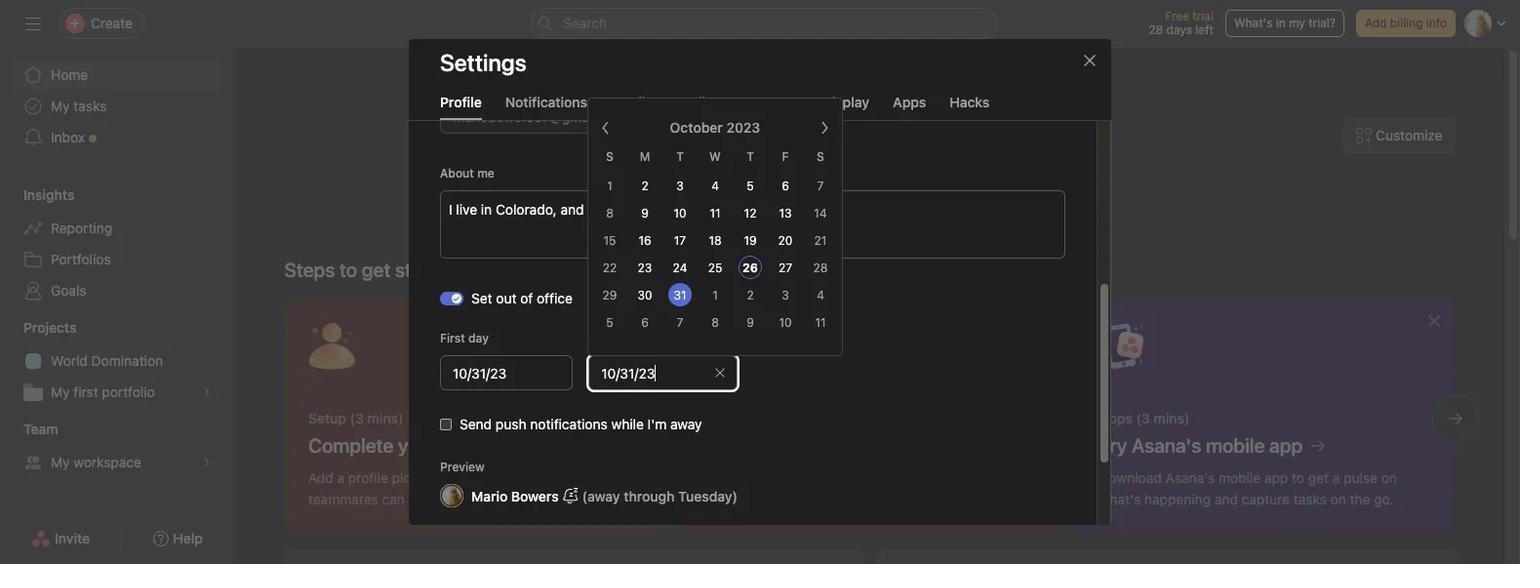 Task type: locate. For each thing, give the bounding box(es) containing it.
to right steps
[[340, 259, 357, 281]]

mario right mb
[[471, 487, 508, 504]]

while
[[611, 416, 644, 432]]

i'm
[[648, 416, 667, 432]]

forwarding
[[649, 94, 722, 110]]

set out of office switch
[[440, 291, 464, 305]]

0 vertical spatial 3
[[677, 179, 684, 193]]

get started
[[362, 259, 458, 281]]

1 horizontal spatial to
[[900, 246, 913, 263]]

1 vertical spatial 8
[[712, 315, 719, 330]]

my for my tasks
[[51, 98, 70, 114]]

info
[[1427, 16, 1447, 30]]

4 inside beginner 4 more to level up
[[852, 246, 861, 263]]

account
[[745, 94, 799, 110]]

my tasks
[[51, 98, 107, 114]]

30
[[638, 288, 652, 303]]

1 day from the left
[[469, 331, 489, 345]]

reporting link
[[12, 213, 223, 244]]

0 horizontal spatial 9
[[641, 206, 649, 221]]

my left tasks
[[51, 98, 70, 114]]

trial?
[[1309, 16, 1336, 30]]

october up afternoon,
[[866, 142, 926, 160]]

to inside beginner 4 more to level up
[[900, 246, 913, 263]]

0 horizontal spatial day
[[469, 331, 489, 345]]

1 up 15
[[607, 179, 613, 193]]

11 down beginner
[[815, 315, 826, 330]]

what's in my trial? button
[[1226, 10, 1345, 37]]

0 horizontal spatial 1
[[607, 179, 613, 193]]

11 up 18
[[710, 206, 721, 221]]

1 horizontal spatial 26
[[930, 142, 949, 160]]

0 vertical spatial 5
[[747, 179, 754, 193]]

6 up 13
[[782, 179, 789, 193]]

team button
[[0, 420, 58, 439]]

add billing info button
[[1357, 10, 1456, 37]]

28 left days
[[1149, 22, 1164, 37]]

day for first day
[[469, 331, 489, 345]]

0 vertical spatial my
[[51, 98, 70, 114]]

s
[[606, 149, 614, 164], [817, 149, 825, 164]]

day right first
[[469, 331, 489, 345]]

billing
[[1391, 16, 1423, 30]]

2023
[[727, 119, 761, 136]]

8 up the 'clear date' image
[[712, 315, 719, 330]]

mario bowers
[[471, 487, 559, 504]]

0 horizontal spatial 4
[[712, 179, 719, 193]]

1 vertical spatial 26
[[743, 261, 758, 275]]

invite button
[[19, 521, 103, 556]]

1 horizontal spatial 4
[[817, 288, 825, 303]]

1 horizontal spatial 2
[[747, 288, 754, 303]]

me
[[477, 166, 495, 181]]

0 horizontal spatial october
[[670, 119, 723, 136]]

october 2023 button
[[657, 110, 793, 145]]

18
[[709, 233, 722, 248]]

1 horizontal spatial 5
[[747, 179, 754, 193]]

free
[[1165, 9, 1190, 23]]

to
[[900, 246, 913, 263], [340, 259, 357, 281]]

4 left 'more'
[[852, 246, 861, 263]]

19
[[744, 233, 757, 248]]

level
[[916, 246, 945, 263]]

3 my from the top
[[51, 454, 70, 470]]

0 vertical spatial 9
[[641, 206, 649, 221]]

1 vertical spatial mario
[[471, 487, 508, 504]]

team
[[23, 421, 58, 437]]

send
[[460, 416, 492, 432]]

Optional text field
[[589, 355, 737, 390]]

1 vertical spatial 5
[[606, 315, 614, 330]]

october down forwarding at the top left
[[670, 119, 723, 136]]

1 horizontal spatial 10
[[779, 315, 792, 330]]

26 inside 'thursday, october 26 good afternoon, mario'
[[930, 142, 949, 160]]

t left w
[[676, 149, 684, 164]]

1 vertical spatial 11
[[815, 315, 826, 330]]

my tasks link
[[12, 91, 223, 122]]

0 horizontal spatial 6
[[641, 315, 649, 330]]

up
[[949, 246, 965, 263]]

5
[[747, 179, 754, 193], [606, 315, 614, 330]]

october inside 'thursday, october 26 good afternoon, mario'
[[866, 142, 926, 160]]

6 down 30
[[641, 315, 649, 330]]

5 up last day
[[606, 315, 614, 330]]

0 horizontal spatial t
[[676, 149, 684, 164]]

29
[[603, 288, 617, 303]]

projects
[[23, 319, 77, 336]]

2 down m
[[642, 179, 649, 193]]

8 up 15
[[606, 206, 614, 221]]

account button
[[745, 94, 799, 120]]

0 vertical spatial 8
[[606, 206, 614, 221]]

0 vertical spatial 4
[[712, 179, 719, 193]]

0 horizontal spatial 8
[[606, 206, 614, 221]]

0 horizontal spatial 7
[[677, 315, 684, 330]]

through
[[624, 487, 675, 504]]

my inside 'projects' element
[[51, 384, 70, 400]]

1 vertical spatial 10
[[779, 315, 792, 330]]

1 vertical spatial october
[[866, 142, 926, 160]]

1 vertical spatial 7
[[677, 315, 684, 330]]

mario
[[943, 166, 1019, 203], [471, 487, 508, 504]]

close image
[[1082, 53, 1098, 68]]

hacks
[[950, 94, 990, 110]]

28
[[1149, 22, 1164, 37], [813, 261, 828, 275]]

my
[[1289, 16, 1306, 30]]

10 down 27
[[779, 315, 792, 330]]

2 s from the left
[[817, 149, 825, 164]]

add billing info
[[1365, 16, 1447, 30]]

1 down 25
[[713, 288, 718, 303]]

set
[[471, 290, 492, 306]]

mario up up
[[943, 166, 1019, 203]]

beginner
[[779, 246, 844, 264]]

9 down 19
[[747, 315, 754, 330]]

6
[[782, 179, 789, 193], [641, 315, 649, 330]]

my left first
[[51, 384, 70, 400]]

0 vertical spatial october
[[670, 119, 723, 136]]

in
[[1276, 16, 1286, 30]]

world
[[51, 352, 88, 369]]

26
[[930, 142, 949, 160], [743, 261, 758, 275]]

office
[[537, 290, 573, 306]]

2 horizontal spatial 4
[[852, 246, 861, 263]]

1 horizontal spatial s
[[817, 149, 825, 164]]

2 down 19
[[747, 288, 754, 303]]

0 vertical spatial 7
[[817, 179, 824, 193]]

1 horizontal spatial day
[[616, 331, 636, 345]]

1 horizontal spatial 6
[[782, 179, 789, 193]]

my down team
[[51, 454, 70, 470]]

my inside global element
[[51, 98, 70, 114]]

1 vertical spatial 4
[[852, 246, 861, 263]]

s down previous month image
[[606, 149, 614, 164]]

domination
[[91, 352, 163, 369]]

28 down "21"
[[813, 261, 828, 275]]

1 horizontal spatial t
[[747, 149, 754, 164]]

10 up 17
[[674, 206, 687, 221]]

left
[[1196, 22, 1214, 37]]

t
[[676, 149, 684, 164], [747, 149, 754, 164]]

2 day from the left
[[616, 331, 636, 345]]

send push notifications while i'm away
[[460, 416, 702, 432]]

global element
[[0, 48, 234, 165]]

out
[[496, 290, 517, 306]]

october 2023
[[670, 119, 761, 136]]

None text field
[[440, 355, 573, 390]]

1 my from the top
[[51, 98, 70, 114]]

projects button
[[0, 318, 77, 338]]

7 down 31
[[677, 315, 684, 330]]

0 horizontal spatial 5
[[606, 315, 614, 330]]

steps to get started
[[284, 259, 458, 281]]

0 vertical spatial 28
[[1149, 22, 1164, 37]]

3 down 27
[[782, 288, 789, 303]]

22
[[603, 261, 617, 275]]

s down next month image
[[817, 149, 825, 164]]

tuesday)
[[678, 487, 738, 504]]

hide sidebar image
[[25, 16, 41, 31]]

1 horizontal spatial 1
[[713, 288, 718, 303]]

my workspace link
[[12, 447, 223, 478]]

october
[[670, 119, 723, 136], [866, 142, 926, 160]]

3 up 17
[[677, 179, 684, 193]]

1 vertical spatial my
[[51, 384, 70, 400]]

last day
[[589, 331, 636, 345]]

9 up the 16
[[641, 206, 649, 221]]

28 inside free trial 28 days left
[[1149, 22, 1164, 37]]

customize
[[1376, 127, 1443, 143]]

1 vertical spatial 9
[[747, 315, 754, 330]]

7
[[817, 179, 824, 193], [677, 315, 684, 330]]

0 vertical spatial 2
[[642, 179, 649, 193]]

7 up 14
[[817, 179, 824, 193]]

0 horizontal spatial 10
[[674, 206, 687, 221]]

2 vertical spatial 4
[[817, 288, 825, 303]]

display
[[822, 94, 870, 110]]

what's in my trial?
[[1235, 16, 1336, 30]]

free trial 28 days left
[[1149, 9, 1214, 37]]

scroll card carousel right image
[[1448, 411, 1463, 426]]

1 vertical spatial 28
[[813, 261, 828, 275]]

m
[[640, 149, 650, 164]]

0 horizontal spatial mario
[[471, 487, 508, 504]]

0 horizontal spatial 11
[[710, 206, 721, 221]]

steps
[[284, 259, 335, 281]]

1 vertical spatial 2
[[747, 288, 754, 303]]

inbox
[[51, 129, 85, 145]]

mario inside 'thursday, october 26 good afternoon, mario'
[[943, 166, 1019, 203]]

email forwarding
[[611, 94, 722, 110]]

my first portfolio
[[51, 384, 155, 400]]

9
[[641, 206, 649, 221], [747, 315, 754, 330]]

1 horizontal spatial october
[[866, 142, 926, 160]]

1 horizontal spatial 9
[[747, 315, 754, 330]]

my inside 'teams' element
[[51, 454, 70, 470]]

2 my from the top
[[51, 384, 70, 400]]

14
[[814, 206, 827, 221]]

2 vertical spatial my
[[51, 454, 70, 470]]

10
[[674, 206, 687, 221], [779, 315, 792, 330]]

1 horizontal spatial 3
[[782, 288, 789, 303]]

0 horizontal spatial s
[[606, 149, 614, 164]]

my workspace
[[51, 454, 141, 470]]

1 horizontal spatial mario
[[943, 166, 1019, 203]]

4 down beginner
[[817, 288, 825, 303]]

0 horizontal spatial 3
[[677, 179, 684, 193]]

teams element
[[0, 412, 234, 482]]

of
[[520, 290, 533, 306]]

24
[[673, 261, 687, 275]]

11
[[710, 206, 721, 221], [815, 315, 826, 330]]

0 vertical spatial 26
[[930, 142, 949, 160]]

5 up the 12
[[747, 179, 754, 193]]

hacks button
[[950, 94, 990, 120]]

notifications
[[530, 416, 608, 432]]

4 down w
[[712, 179, 719, 193]]

day right last
[[616, 331, 636, 345]]

0 vertical spatial mario
[[943, 166, 1019, 203]]

t up good
[[747, 149, 754, 164]]

to left "level" on the top right of the page
[[900, 246, 913, 263]]

1 horizontal spatial 28
[[1149, 22, 1164, 37]]

projects element
[[0, 310, 234, 412]]

day for last day
[[616, 331, 636, 345]]



Task type: vqa. For each thing, say whether or not it's contained in the screenshot.
Steps to get started
yes



Task type: describe. For each thing, give the bounding box(es) containing it.
last
[[589, 331, 613, 345]]

preview
[[440, 460, 485, 474]]

1 horizontal spatial 8
[[712, 315, 719, 330]]

notifications button
[[505, 94, 588, 120]]

push
[[496, 416, 527, 432]]

display button
[[822, 94, 870, 120]]

first
[[74, 384, 98, 400]]

0 horizontal spatial 28
[[813, 261, 828, 275]]

october inside october 2023 'dropdown button'
[[670, 119, 723, 136]]

Send push notifications while I'm away checkbox
[[440, 419, 452, 430]]

1 vertical spatial 3
[[782, 288, 789, 303]]

apps button
[[893, 94, 926, 120]]

portfolios
[[51, 251, 111, 267]]

email
[[611, 94, 646, 110]]

first day
[[440, 331, 489, 345]]

trial
[[1193, 9, 1214, 23]]

12
[[744, 206, 757, 221]]

2 t from the left
[[747, 149, 754, 164]]

I usually work from 9am-5pm PST. Feel free to assign me a task with a due date anytime. Also, I love dogs! text field
[[440, 190, 1066, 259]]

invite
[[55, 530, 90, 547]]

reporting
[[51, 220, 112, 236]]

world domination link
[[12, 345, 223, 377]]

inbox link
[[12, 122, 223, 153]]

search button
[[530, 8, 998, 39]]

f
[[782, 149, 789, 164]]

portfolios link
[[12, 244, 223, 275]]

1 vertical spatial 6
[[641, 315, 649, 330]]

previous month image
[[598, 120, 614, 136]]

27
[[779, 261, 792, 275]]

home
[[51, 66, 88, 83]]

0 horizontal spatial 2
[[642, 179, 649, 193]]

21
[[815, 233, 827, 248]]

0 vertical spatial 10
[[674, 206, 687, 221]]

next month image
[[817, 120, 832, 136]]

(away
[[582, 487, 620, 504]]

thursday, october 26 good afternoon, mario
[[721, 142, 1019, 203]]

thursday,
[[791, 142, 863, 160]]

0 horizontal spatial 26
[[743, 261, 758, 275]]

mb
[[443, 488, 461, 503]]

add
[[1365, 16, 1387, 30]]

apps
[[893, 94, 926, 110]]

insights
[[23, 186, 75, 203]]

clear date image
[[714, 367, 726, 379]]

about
[[440, 166, 474, 181]]

portfolio
[[102, 384, 155, 400]]

home link
[[12, 60, 223, 91]]

customize button
[[1344, 118, 1456, 153]]

15
[[604, 233, 616, 248]]

0 vertical spatial 6
[[782, 179, 789, 193]]

insights element
[[0, 178, 234, 310]]

days
[[1167, 22, 1193, 37]]

search list box
[[530, 8, 998, 39]]

bowers
[[511, 487, 559, 504]]

1 s from the left
[[606, 149, 614, 164]]

beginner 4 more to level up
[[779, 246, 965, 264]]

workspace
[[74, 454, 141, 470]]

what's
[[1235, 16, 1273, 30]]

afternoon,
[[802, 166, 937, 203]]

good
[[721, 166, 795, 203]]

17
[[674, 233, 686, 248]]

about me
[[440, 166, 495, 181]]

1 horizontal spatial 7
[[817, 179, 824, 193]]

more
[[864, 246, 896, 263]]

1 vertical spatial 1
[[713, 288, 718, 303]]

my for my first portfolio
[[51, 384, 70, 400]]

goals link
[[12, 275, 223, 306]]

notifications
[[505, 94, 588, 110]]

search
[[563, 15, 607, 31]]

away
[[671, 416, 702, 432]]

31
[[674, 288, 687, 303]]

23
[[638, 261, 652, 275]]

insights button
[[0, 185, 75, 205]]

0 horizontal spatial to
[[340, 259, 357, 281]]

1 t from the left
[[676, 149, 684, 164]]

my for my workspace
[[51, 454, 70, 470]]

first
[[440, 331, 465, 345]]

20
[[778, 233, 793, 248]]

1 horizontal spatial 11
[[815, 315, 826, 330]]

25
[[708, 261, 723, 275]]

(away through tuesday)
[[582, 487, 738, 504]]

email forwarding button
[[611, 94, 722, 120]]

w
[[710, 149, 721, 164]]

my first portfolio link
[[12, 377, 223, 408]]

0 vertical spatial 11
[[710, 206, 721, 221]]

0 vertical spatial 1
[[607, 179, 613, 193]]



